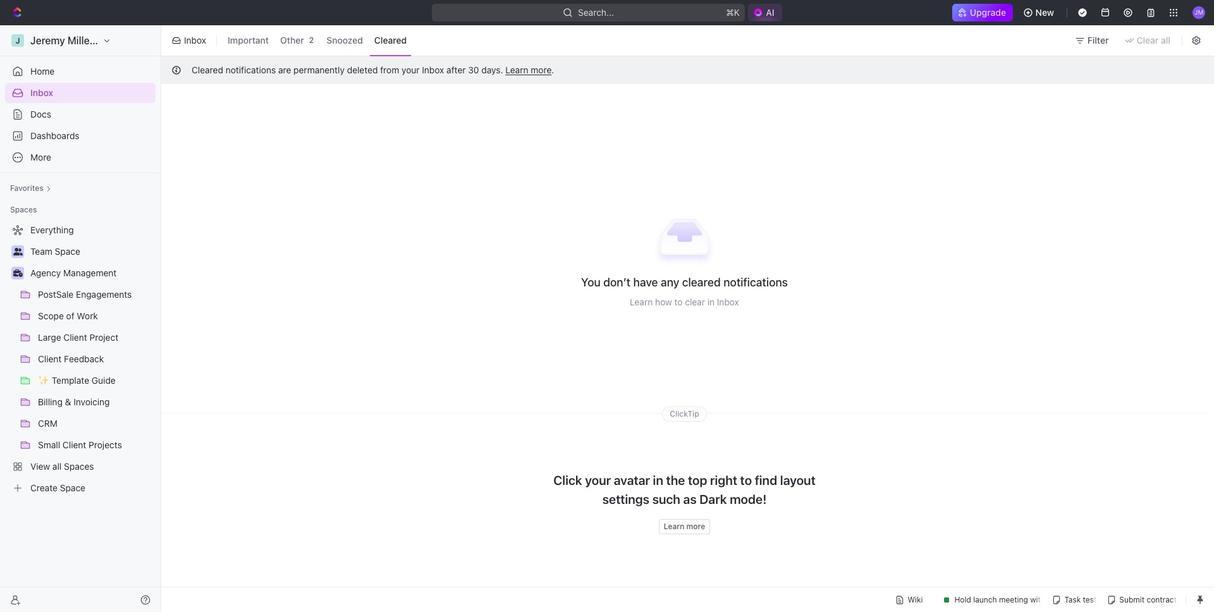 Task type: locate. For each thing, give the bounding box(es) containing it.
client
[[63, 332, 87, 343], [38, 354, 62, 364], [63, 440, 86, 450]]

your
[[402, 65, 420, 75], [585, 473, 611, 487]]

tree containing everything
[[5, 220, 156, 498]]

1 horizontal spatial cleared
[[374, 35, 407, 46]]

all for view
[[52, 461, 62, 472]]

spaces down the favorites
[[10, 205, 37, 214]]

you don't have any cleared notifications
[[581, 276, 788, 289]]

1 horizontal spatial your
[[585, 473, 611, 487]]

1 vertical spatial client
[[38, 354, 62, 364]]

0 horizontal spatial to
[[675, 297, 683, 308]]

all right clear
[[1161, 35, 1171, 46]]

30
[[468, 65, 479, 75]]

to inside click your avatar in the top right to find layout settings such as dark mode!
[[740, 473, 752, 487]]

tree inside sidebar navigation
[[5, 220, 156, 498]]

space up agency management
[[55, 246, 80, 257]]

space for team space
[[55, 246, 80, 257]]

spaces
[[10, 205, 37, 214], [64, 461, 94, 472]]

2 horizontal spatial learn
[[664, 522, 685, 531]]

tab list containing important
[[221, 23, 414, 58]]

space
[[55, 246, 80, 257], [60, 483, 85, 493]]

1 vertical spatial learn
[[630, 297, 653, 308]]

1 vertical spatial more
[[687, 522, 705, 531]]

you
[[581, 276, 601, 289]]

1 vertical spatial cleared
[[192, 65, 223, 75]]

1 vertical spatial spaces
[[64, 461, 94, 472]]

client down large
[[38, 354, 62, 364]]

1 vertical spatial space
[[60, 483, 85, 493]]

cleared inside button
[[374, 35, 407, 46]]

to right how
[[675, 297, 683, 308]]

learn down the have
[[630, 297, 653, 308]]

snoozed
[[327, 35, 363, 46]]

jeremy miller's workspace
[[30, 35, 157, 46]]

create space link
[[5, 478, 153, 498]]

to up mode!
[[740, 473, 752, 487]]

project
[[90, 332, 118, 343]]

more right days. at the left
[[531, 65, 552, 75]]

.
[[552, 65, 554, 75]]

learn more link right days. at the left
[[506, 65, 552, 75]]

0 vertical spatial learn
[[506, 65, 528, 75]]

jm button
[[1189, 3, 1209, 23]]

1 vertical spatial all
[[52, 461, 62, 472]]

team space
[[30, 246, 80, 257]]

notifications
[[226, 65, 276, 75], [724, 276, 788, 289]]

1 vertical spatial learn more link
[[659, 519, 710, 534]]

1 vertical spatial in
[[653, 473, 663, 487]]

all inside sidebar navigation
[[52, 461, 62, 472]]

home link
[[5, 61, 156, 82]]

snoozed button
[[322, 31, 367, 50]]

0 vertical spatial learn more link
[[506, 65, 552, 75]]

clear
[[685, 297, 705, 308]]

in
[[708, 297, 715, 308], [653, 473, 663, 487]]

0 vertical spatial client
[[63, 332, 87, 343]]

all right view
[[52, 461, 62, 472]]

in right clear
[[708, 297, 715, 308]]

management
[[63, 268, 117, 278]]

favorites
[[10, 183, 43, 193]]

jm
[[1195, 8, 1204, 16]]

1 horizontal spatial learn more link
[[659, 519, 710, 534]]

are
[[278, 65, 291, 75]]

avatar
[[614, 473, 650, 487]]

dashboards
[[30, 130, 79, 141]]

view
[[30, 461, 50, 472]]

miller's
[[68, 35, 102, 46]]

0 vertical spatial all
[[1161, 35, 1171, 46]]

all inside button
[[1161, 35, 1171, 46]]

scope of work
[[38, 311, 98, 321]]

learn more link down as
[[659, 519, 710, 534]]

tree
[[5, 220, 156, 498]]

cleared
[[682, 276, 721, 289]]

1 horizontal spatial learn
[[630, 297, 653, 308]]

in left the
[[653, 473, 663, 487]]

space for create space
[[60, 483, 85, 493]]

inbox inside sidebar navigation
[[30, 87, 53, 98]]

sidebar navigation
[[0, 25, 164, 612]]

0 vertical spatial cleared
[[374, 35, 407, 46]]

how
[[655, 297, 672, 308]]

2 vertical spatial learn
[[664, 522, 685, 531]]

work
[[77, 311, 98, 321]]

all
[[1161, 35, 1171, 46], [52, 461, 62, 472]]

all for clear
[[1161, 35, 1171, 46]]

don't
[[603, 276, 631, 289]]

client up view all spaces link
[[63, 440, 86, 450]]

learn down such
[[664, 522, 685, 531]]

have
[[633, 276, 658, 289]]

other 2
[[280, 35, 314, 46]]

jeremy
[[30, 35, 65, 46]]

learn more link
[[506, 65, 552, 75], [659, 519, 710, 534]]

more down as
[[687, 522, 705, 531]]

1 horizontal spatial notifications
[[724, 276, 788, 289]]

your right from
[[402, 65, 420, 75]]

scope
[[38, 311, 64, 321]]

1 horizontal spatial more
[[687, 522, 705, 531]]

learn for learn more
[[664, 522, 685, 531]]

0 vertical spatial space
[[55, 246, 80, 257]]

feedback
[[64, 354, 104, 364]]

1 horizontal spatial all
[[1161, 35, 1171, 46]]

space down view all spaces link
[[60, 483, 85, 493]]

filter button
[[1070, 30, 1117, 51]]

notifications down the important button
[[226, 65, 276, 75]]

in inside click your avatar in the top right to find layout settings such as dark mode!
[[653, 473, 663, 487]]

client up client feedback on the bottom left
[[63, 332, 87, 343]]

2
[[309, 35, 314, 45]]

0 horizontal spatial in
[[653, 473, 663, 487]]

cleared notifications are permanently deleted from your inbox after 30 days. learn more .
[[192, 65, 554, 75]]

learn how to clear in inbox
[[630, 297, 739, 308]]

upgrade
[[970, 7, 1007, 18]]

0 vertical spatial notifications
[[226, 65, 276, 75]]

notifications right cleared
[[724, 276, 788, 289]]

0 horizontal spatial all
[[52, 461, 62, 472]]

2 vertical spatial client
[[63, 440, 86, 450]]

1 horizontal spatial in
[[708, 297, 715, 308]]

learn right days. at the left
[[506, 65, 528, 75]]

0 horizontal spatial learn
[[506, 65, 528, 75]]

projects
[[89, 440, 122, 450]]

your right click
[[585, 473, 611, 487]]

permanently
[[294, 65, 345, 75]]

large client project
[[38, 332, 118, 343]]

team
[[30, 246, 52, 257]]

template
[[52, 375, 89, 386]]

✨
[[38, 375, 49, 386]]

inbox down home
[[30, 87, 53, 98]]

billing & invoicing link
[[38, 392, 153, 412]]

0 vertical spatial spaces
[[10, 205, 37, 214]]

1 vertical spatial your
[[585, 473, 611, 487]]

client feedback link
[[38, 349, 153, 369]]

important
[[228, 35, 269, 46]]

clear all
[[1137, 35, 1171, 46]]

0 horizontal spatial more
[[531, 65, 552, 75]]

small client projects
[[38, 440, 122, 450]]

your inside click your avatar in the top right to find layout settings such as dark mode!
[[585, 473, 611, 487]]

1 horizontal spatial to
[[740, 473, 752, 487]]

after
[[447, 65, 466, 75]]

crm
[[38, 418, 58, 429]]

create space
[[30, 483, 85, 493]]

0 horizontal spatial cleared
[[192, 65, 223, 75]]

learn
[[506, 65, 528, 75], [630, 297, 653, 308], [664, 522, 685, 531]]

spaces down small client projects at the bottom of the page
[[64, 461, 94, 472]]

0 horizontal spatial your
[[402, 65, 420, 75]]

client for large
[[63, 332, 87, 343]]

top
[[688, 473, 707, 487]]

1 vertical spatial to
[[740, 473, 752, 487]]

tab list
[[221, 23, 414, 58]]



Task type: vqa. For each thing, say whether or not it's contained in the screenshot.
this
no



Task type: describe. For each thing, give the bounding box(es) containing it.
postsale
[[38, 289, 74, 300]]

1 horizontal spatial spaces
[[64, 461, 94, 472]]

0 horizontal spatial spaces
[[10, 205, 37, 214]]

ai button
[[748, 4, 782, 22]]

docs link
[[5, 104, 156, 125]]

clicktip
[[670, 409, 699, 419]]

jeremy miller's workspace, , element
[[11, 34, 24, 47]]

client for small
[[63, 440, 86, 450]]

j
[[15, 36, 20, 45]]

inbox link
[[5, 83, 156, 103]]

workspace
[[104, 35, 157, 46]]

0 horizontal spatial notifications
[[226, 65, 276, 75]]

engagements
[[76, 289, 132, 300]]

layout
[[780, 473, 816, 487]]

more inside learn more 'link'
[[687, 522, 705, 531]]

large client project link
[[38, 328, 153, 348]]

crm link
[[38, 414, 153, 434]]

0 vertical spatial to
[[675, 297, 683, 308]]

small client projects link
[[38, 435, 153, 455]]

0 vertical spatial more
[[531, 65, 552, 75]]

0 vertical spatial your
[[402, 65, 420, 75]]

upgrade link
[[953, 4, 1013, 22]]

click
[[554, 473, 582, 487]]

important button
[[223, 31, 273, 50]]

ai
[[766, 7, 775, 18]]

new button
[[1018, 3, 1062, 23]]

everything
[[30, 225, 74, 235]]

cleared for cleared
[[374, 35, 407, 46]]

1 vertical spatial notifications
[[724, 276, 788, 289]]

favorites button
[[5, 181, 56, 196]]

deleted
[[347, 65, 378, 75]]

guide
[[92, 375, 116, 386]]

large
[[38, 332, 61, 343]]

team space link
[[30, 242, 153, 262]]

small
[[38, 440, 60, 450]]

✨ template guide link
[[38, 371, 153, 391]]

home
[[30, 66, 55, 77]]

billing
[[38, 397, 63, 407]]

learn for learn how to clear in inbox
[[630, 297, 653, 308]]

&
[[65, 397, 71, 407]]

settings
[[603, 492, 650, 506]]

learn how to clear in inbox link
[[630, 297, 739, 308]]

agency
[[30, 268, 61, 278]]

inbox left the important
[[184, 35, 206, 46]]

0 horizontal spatial learn more link
[[506, 65, 552, 75]]

learn more
[[664, 522, 705, 531]]

postsale engagements link
[[38, 285, 153, 305]]

click your avatar in the top right to find layout settings such as dark mode!
[[554, 473, 816, 506]]

inbox left after
[[422, 65, 444, 75]]

0 vertical spatial in
[[708, 297, 715, 308]]

as
[[683, 492, 697, 506]]

postsale engagements
[[38, 289, 132, 300]]

business time image
[[13, 269, 22, 277]]

other
[[280, 35, 304, 46]]

find
[[755, 473, 777, 487]]

more
[[30, 152, 51, 163]]

cleared for cleared notifications are permanently deleted from your inbox after 30 days. learn more .
[[192, 65, 223, 75]]

inbox right clear
[[717, 297, 739, 308]]

filter
[[1088, 35, 1109, 46]]

of
[[66, 311, 74, 321]]

agency management link
[[30, 263, 153, 283]]

view all spaces link
[[5, 457, 153, 477]]

new
[[1036, 7, 1054, 18]]

create
[[30, 483, 58, 493]]

search...
[[578, 7, 614, 18]]

clear
[[1137, 35, 1159, 46]]

more button
[[5, 147, 156, 168]]

dashboards link
[[5, 126, 156, 146]]

client feedback
[[38, 354, 104, 364]]

the
[[666, 473, 685, 487]]

invoicing
[[74, 397, 110, 407]]

agency management
[[30, 268, 117, 278]]

cleared button
[[370, 31, 411, 50]]

clear all button
[[1119, 30, 1178, 51]]

scope of work link
[[38, 306, 153, 326]]

any
[[661, 276, 679, 289]]

view all spaces
[[30, 461, 94, 472]]

billing & invoicing
[[38, 397, 110, 407]]

mode!
[[730, 492, 767, 506]]

✨ template guide
[[38, 375, 116, 386]]

client inside "link"
[[38, 354, 62, 364]]

user group image
[[13, 248, 22, 256]]

everything link
[[5, 220, 153, 240]]



